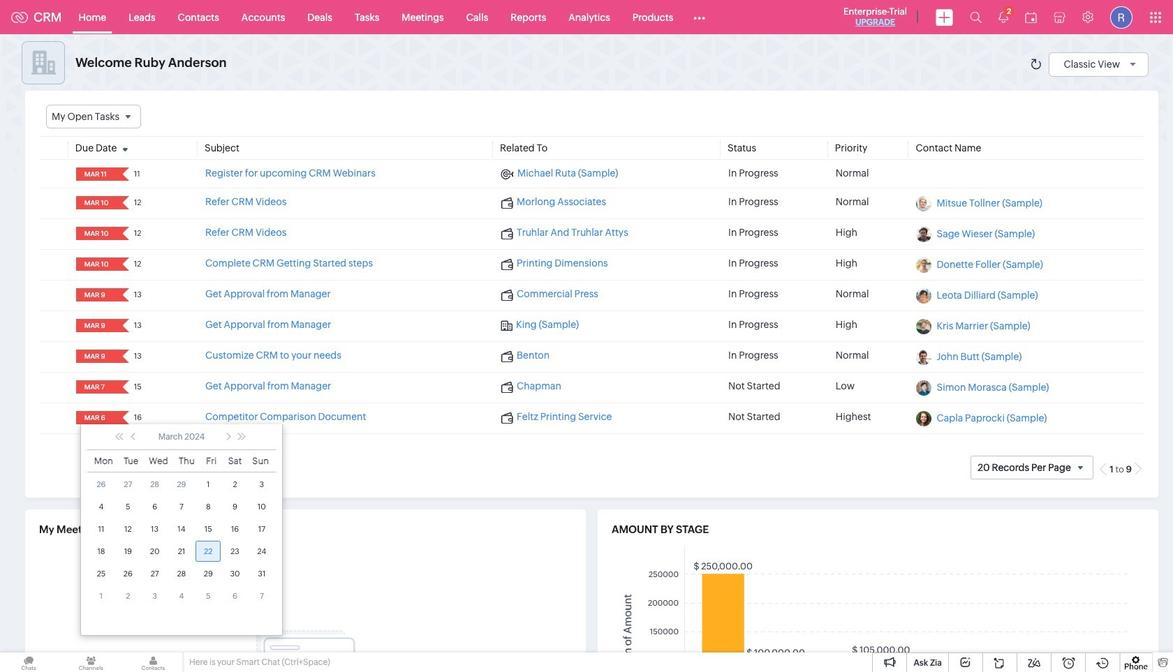 Task type: locate. For each thing, give the bounding box(es) containing it.
search element
[[962, 0, 991, 34]]

create menu image
[[936, 9, 954, 26]]

logo image
[[11, 12, 28, 23]]

calendar image
[[1026, 12, 1038, 23]]

None field
[[46, 105, 141, 129], [80, 168, 113, 181], [80, 196, 113, 210], [80, 227, 113, 241], [80, 258, 113, 271], [80, 289, 113, 302], [80, 319, 113, 333], [80, 350, 113, 363], [80, 381, 113, 394], [80, 412, 113, 425], [46, 105, 141, 129], [80, 168, 113, 181], [80, 196, 113, 210], [80, 227, 113, 241], [80, 258, 113, 271], [80, 289, 113, 302], [80, 319, 113, 333], [80, 350, 113, 363], [80, 381, 113, 394], [80, 412, 113, 425]]

search image
[[971, 11, 982, 23]]

signals element
[[991, 0, 1017, 34]]



Task type: vqa. For each thing, say whether or not it's contained in the screenshot.
Search text box
no



Task type: describe. For each thing, give the bounding box(es) containing it.
chats image
[[0, 653, 57, 673]]

profile image
[[1111, 6, 1133, 28]]

Other Modules field
[[685, 6, 715, 28]]

create menu element
[[928, 0, 962, 34]]

channels image
[[62, 653, 120, 673]]

profile element
[[1103, 0, 1142, 34]]

contacts image
[[125, 653, 182, 673]]



